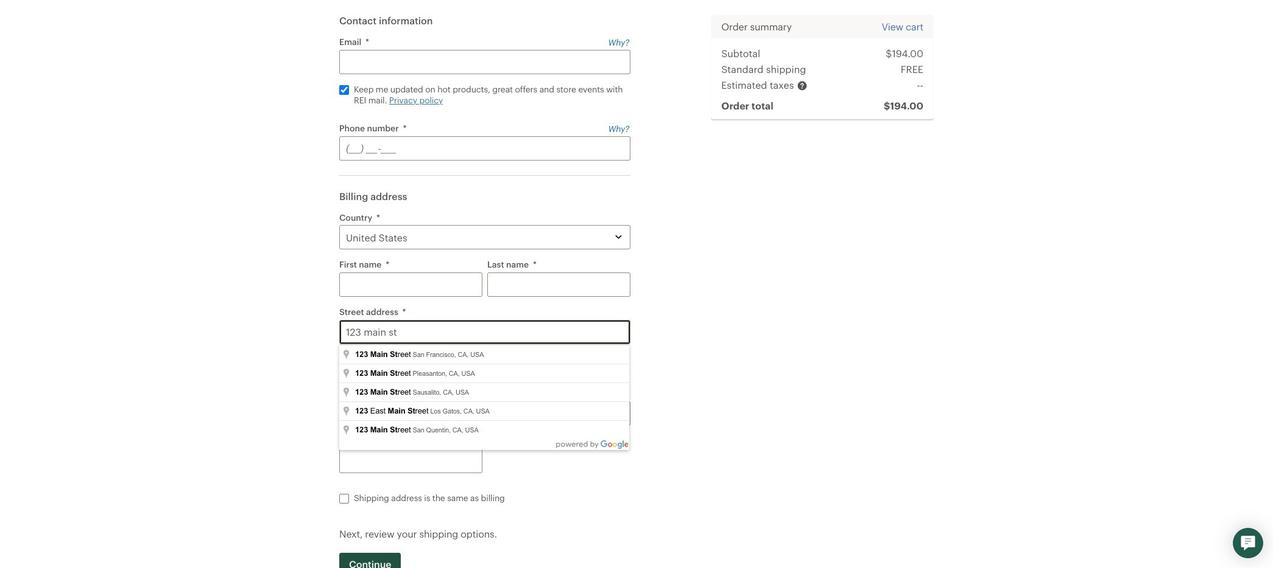 Task type: locate. For each thing, give the bounding box(es) containing it.
marker image
[[342, 406, 351, 419], [342, 425, 351, 437]]

0 vertical spatial marker image
[[342, 406, 351, 419]]

1 vertical spatial marker image
[[342, 425, 351, 437]]

3 marker image from the top
[[342, 387, 351, 400]]

live chat image
[[1241, 537, 1256, 551]]

2 vertical spatial marker image
[[342, 387, 351, 400]]

None checkbox
[[339, 85, 349, 95], [339, 494, 349, 504], [339, 85, 349, 95], [339, 494, 349, 504]]

marker image
[[342, 350, 351, 362], [342, 369, 351, 381], [342, 387, 351, 400]]

Last name text field
[[487, 273, 631, 297]]

1 vertical spatial marker image
[[342, 369, 351, 381]]

2 marker image from the top
[[342, 425, 351, 437]]

Postal code text field
[[339, 449, 483, 474]]

Street address text field
[[339, 320, 631, 344]]

0 vertical spatial marker image
[[342, 350, 351, 362]]



Task type: describe. For each thing, give the bounding box(es) containing it.
First name text field
[[339, 273, 483, 297]]

2 marker image from the top
[[342, 369, 351, 381]]

1 marker image from the top
[[342, 406, 351, 419]]

City text field
[[339, 402, 483, 426]]

order total element
[[865, 98, 924, 114]]

contact information: email address element
[[339, 36, 631, 113]]

1 marker image from the top
[[342, 350, 351, 362]]

Email email field
[[339, 50, 631, 74]]

Phone number telephone field
[[339, 136, 631, 161]]



Task type: vqa. For each thing, say whether or not it's contained in the screenshot.
Compare REI OUTLET
no



